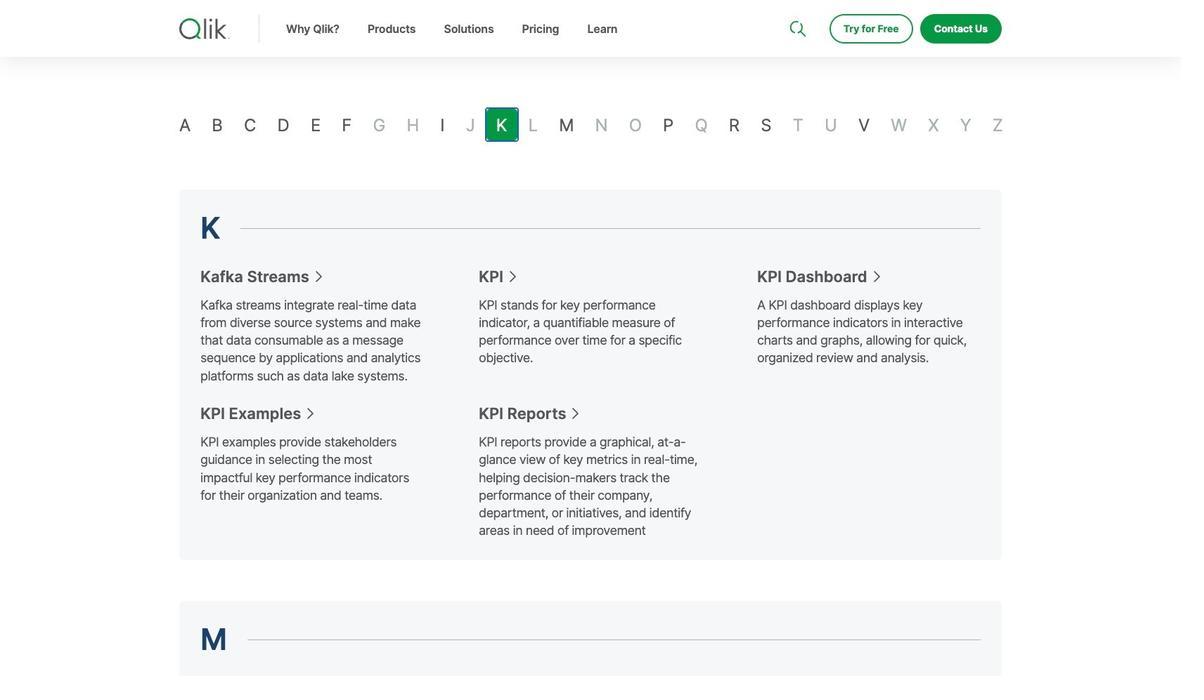 Task type: describe. For each thing, give the bounding box(es) containing it.
qlik image
[[179, 18, 230, 39]]



Task type: vqa. For each thing, say whether or not it's contained in the screenshot.
Insight in the left of the page
no



Task type: locate. For each thing, give the bounding box(es) containing it.
login image
[[957, 0, 968, 11]]

support image
[[791, 0, 802, 11]]



